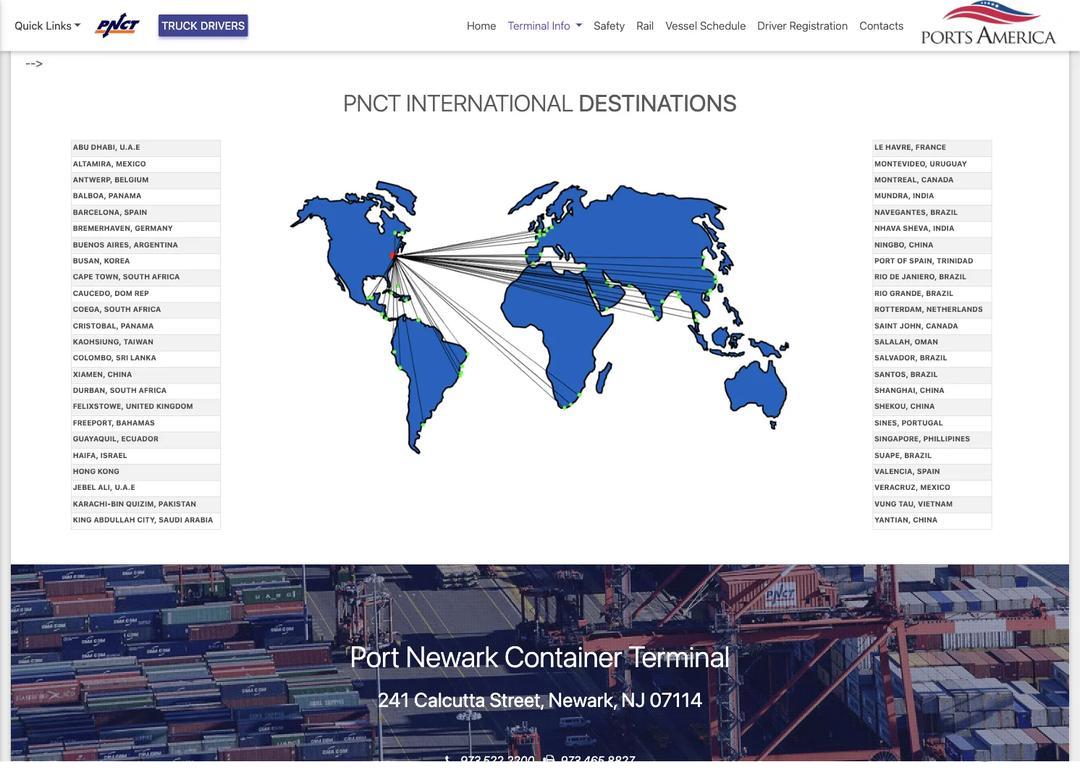 Task type: vqa. For each thing, say whether or not it's contained in the screenshot.
the bottommost port
yes



Task type: locate. For each thing, give the bounding box(es) containing it.
korea
[[104, 256, 130, 265]]

0 vertical spatial panama
[[108, 192, 141, 200]]

1 vertical spatial pnct
[[343, 89, 401, 117]]

canada down netherlands
[[926, 321, 958, 330]]

1 vertical spatial million
[[298, 10, 331, 24]]

south up the cristobal, panama
[[104, 305, 131, 313]]

of down ningbo, china
[[897, 256, 908, 265]]

destinations
[[579, 89, 737, 117]]

$500
[[590, 0, 618, 6]]

0 vertical spatial india
[[913, 192, 934, 200]]

1 vertical spatial south
[[104, 305, 131, 313]]

1 - from the left
[[25, 56, 31, 70]]

as one of the largest infrastructure projects in new jersey, pnct will invest $500 million into its expansion before the year 2030. the expansion will add 1.0 million twenty-foot equivalent containers moving through the terminal, creating significant economic growth for the northeast region.
[[181, 0, 899, 41]]

international
[[406, 89, 574, 117]]

mexico for altamira, mexico
[[116, 159, 146, 168]]

sri
[[116, 354, 128, 362]]

china up portugal
[[911, 402, 935, 411]]

ali,
[[98, 483, 113, 492]]

0 vertical spatial u.a.e
[[120, 143, 140, 151]]

spain,
[[909, 256, 935, 265]]

1 vertical spatial panama
[[121, 321, 154, 330]]

south up felixstowe, united kingdom
[[110, 386, 137, 395]]

africa down argentina
[[152, 273, 180, 281]]

>
[[36, 56, 43, 70]]

info
[[552, 19, 570, 32]]

- down quick
[[31, 56, 36, 70]]

salalah, oman
[[875, 338, 938, 346]]

07114
[[650, 688, 703, 711]]

0 vertical spatial will
[[536, 0, 553, 6]]

panama up "taiwan"
[[121, 321, 154, 330]]

1 horizontal spatial pnct
[[502, 0, 533, 6]]

street,
[[490, 688, 544, 711]]

germany
[[135, 224, 173, 232]]

china up durban, south africa
[[107, 370, 132, 378]]

navegantes, brazil
[[875, 208, 958, 216]]

aires,
[[107, 240, 132, 249]]

havre,
[[886, 143, 914, 151]]

1 vertical spatial port
[[350, 639, 400, 674]]

driver registration
[[758, 19, 848, 32]]

million
[[621, 0, 654, 6], [298, 10, 331, 24]]

portugal
[[902, 419, 943, 427]]

2 - from the left
[[31, 56, 36, 70]]

u.a.e for jebel ali, u.a.e
[[115, 483, 135, 492]]

kaohsiung, taiwan
[[73, 338, 153, 346]]

0 horizontal spatial mexico
[[116, 159, 146, 168]]

1 vertical spatial canada
[[926, 321, 958, 330]]

panama down belgium
[[108, 192, 141, 200]]

abu dhabi, u.a.e
[[73, 143, 140, 151]]

oman
[[915, 338, 938, 346]]

mexico
[[116, 159, 146, 168], [921, 483, 951, 492]]

the up economic
[[789, 0, 806, 6]]

saudi
[[159, 516, 182, 524]]

africa for durban, south africa
[[139, 386, 167, 395]]

expansion
[[696, 0, 749, 6], [181, 10, 234, 24]]

port up 241
[[350, 639, 400, 674]]

africa up united
[[139, 386, 167, 395]]

grande,
[[890, 289, 924, 297]]

2 vertical spatial africa
[[139, 386, 167, 395]]

rio up the rotterdam,
[[875, 289, 888, 297]]

haifa, israel
[[73, 451, 127, 459]]

0 vertical spatial million
[[621, 0, 654, 6]]

moving
[[514, 10, 552, 24]]

rail
[[637, 19, 654, 32]]

mexico for veracruz, mexico
[[921, 483, 951, 492]]

1 vertical spatial mexico
[[921, 483, 951, 492]]

home
[[467, 19, 496, 32]]

tau,
[[899, 500, 916, 508]]

the up add
[[245, 0, 262, 6]]

arabia
[[184, 516, 213, 524]]

janiero,
[[902, 273, 937, 281]]

newark,
[[549, 688, 617, 711]]

vessel schedule link
[[660, 12, 752, 39]]

spain for valencia, spain
[[917, 467, 940, 476]]

truck drivers
[[162, 19, 245, 32]]

0 vertical spatial spain
[[124, 208, 147, 216]]

1 horizontal spatial million
[[621, 0, 654, 6]]

china for shanghai, china
[[920, 386, 945, 395]]

brazil down oman
[[920, 354, 947, 362]]

le
[[875, 143, 884, 151]]

0 vertical spatial port
[[875, 256, 895, 265]]

port down "ningbo,"
[[875, 256, 895, 265]]

rotterdam, netherlands
[[875, 305, 983, 313]]

santos, brazil
[[875, 370, 938, 378]]

1 horizontal spatial terminal
[[629, 639, 730, 674]]

india up navegantes, brazil
[[913, 192, 934, 200]]

rio left de
[[875, 273, 888, 281]]

port
[[875, 256, 895, 265], [350, 639, 400, 674]]

0 horizontal spatial terminal
[[508, 19, 549, 32]]

brazil down the 'singapore, phillipines'
[[905, 451, 932, 459]]

busan, korea
[[73, 256, 130, 265]]

brazil for salvador, brazil
[[920, 354, 947, 362]]

1 vertical spatial africa
[[133, 305, 161, 313]]

rail image
[[288, 175, 792, 460]]

2 rio from the top
[[875, 289, 888, 297]]

0 vertical spatial of
[[231, 0, 242, 6]]

hong
[[73, 467, 96, 476]]

of right one
[[231, 0, 242, 6]]

u.a.e for abu dhabi, u.a.e
[[120, 143, 140, 151]]

1 vertical spatial spain
[[917, 467, 940, 476]]

coega,
[[73, 305, 102, 313]]

bremerhaven, germany
[[73, 224, 173, 232]]

0 horizontal spatial port
[[350, 639, 400, 674]]

china for yantian, china
[[913, 516, 938, 524]]

china down vietnam
[[913, 516, 938, 524]]

before
[[752, 0, 786, 6]]

1 vertical spatial rio
[[875, 289, 888, 297]]

for
[[865, 10, 879, 24]]

brazil up sheva,
[[931, 208, 958, 216]]

expansion down as
[[181, 10, 234, 24]]

colombo,
[[73, 354, 114, 362]]

spain up veracruz, mexico at the right of page
[[917, 467, 940, 476]]

rio
[[875, 273, 888, 281], [875, 289, 888, 297]]

panama for balboa, panama
[[108, 192, 141, 200]]

1 rio from the top
[[875, 273, 888, 281]]

canada down the uruguay
[[922, 175, 954, 184]]

1 vertical spatial expansion
[[181, 10, 234, 24]]

cape town, south africa
[[73, 273, 180, 281]]

drivers
[[200, 19, 245, 32]]

1 vertical spatial of
[[897, 256, 908, 265]]

will up moving
[[536, 0, 553, 6]]

terminal info
[[508, 19, 570, 32]]

vung tau, vietnam
[[875, 500, 953, 508]]

expansion up schedule
[[696, 0, 749, 6]]

rotterdam,
[[875, 305, 925, 313]]

balboa,
[[73, 192, 106, 200]]

mexico up belgium
[[116, 159, 146, 168]]

0 horizontal spatial of
[[231, 0, 242, 6]]

into
[[657, 0, 677, 6]]

spain for barcelona, spain
[[124, 208, 147, 216]]

u.a.e up the bin
[[115, 483, 135, 492]]

1 horizontal spatial mexico
[[921, 483, 951, 492]]

containers
[[456, 10, 511, 24]]

1 horizontal spatial port
[[875, 256, 895, 265]]

1 horizontal spatial will
[[536, 0, 553, 6]]

cristobal,
[[73, 321, 119, 330]]

u.a.e
[[120, 143, 140, 151], [115, 483, 135, 492]]

0 vertical spatial rio
[[875, 273, 888, 281]]

africa
[[152, 273, 180, 281], [133, 305, 161, 313], [139, 386, 167, 395]]

1 horizontal spatial expansion
[[696, 0, 749, 6]]

kaohsiung,
[[73, 338, 121, 346]]

creating
[[668, 10, 711, 24]]

will left add
[[237, 10, 254, 24]]

projects
[[378, 0, 420, 6]]

1 vertical spatial will
[[237, 10, 254, 24]]

phillipines
[[924, 435, 970, 443]]

china up the spain,
[[909, 240, 934, 249]]

0 horizontal spatial will
[[237, 10, 254, 24]]

india right sheva,
[[933, 224, 955, 232]]

brazil for suape, brazil
[[905, 451, 932, 459]]

mexico up vietnam
[[921, 483, 951, 492]]

rep
[[134, 289, 149, 297]]

driver registration link
[[752, 12, 854, 39]]

million up the terminal,
[[621, 0, 654, 6]]

veracruz,
[[875, 483, 919, 492]]

vessel schedule
[[666, 19, 746, 32]]

0 horizontal spatial spain
[[124, 208, 147, 216]]

will
[[536, 0, 553, 6], [237, 10, 254, 24]]

netherlands
[[927, 305, 983, 313]]

brazil down salvador, brazil
[[911, 370, 938, 378]]

0 vertical spatial pnct
[[502, 0, 533, 6]]

france
[[916, 143, 946, 151]]

1 horizontal spatial spain
[[917, 467, 940, 476]]

0 vertical spatial expansion
[[696, 0, 749, 6]]

china down santos, brazil
[[920, 386, 945, 395]]

- left >
[[25, 56, 31, 70]]

south up rep
[[123, 273, 150, 281]]

king abdullah city, saudi arabia
[[73, 516, 213, 524]]

freeport,
[[73, 419, 114, 427]]

haifa,
[[73, 451, 99, 459]]

of inside as one of the largest infrastructure projects in new jersey, pnct will invest $500 million into its expansion before the year 2030. the expansion will add 1.0 million twenty-foot equivalent containers moving through the terminal, creating significant economic growth for the northeast region.
[[231, 0, 242, 6]]

belgium
[[115, 175, 149, 184]]

santos,
[[875, 370, 909, 378]]

uruguay
[[930, 159, 967, 168]]

abu
[[73, 143, 89, 151]]

shanghai,
[[875, 386, 918, 395]]

cristobal, panama
[[73, 321, 154, 330]]

foot
[[375, 10, 396, 24]]

rio for rio grande, brazil
[[875, 289, 888, 297]]

u.a.e right dhabi,
[[120, 143, 140, 151]]

2 vertical spatial south
[[110, 386, 137, 395]]

south for durban,
[[110, 386, 137, 395]]

0 vertical spatial mexico
[[116, 159, 146, 168]]

spain up bremerhaven, germany
[[124, 208, 147, 216]]

1 vertical spatial u.a.e
[[115, 483, 135, 492]]

barcelona,
[[73, 208, 122, 216]]

africa down rep
[[133, 305, 161, 313]]

million right 1.0
[[298, 10, 331, 24]]



Task type: describe. For each thing, give the bounding box(es) containing it.
john,
[[900, 321, 924, 330]]

0 horizontal spatial expansion
[[181, 10, 234, 24]]

china for xiamen, china
[[107, 370, 132, 378]]

montreal,
[[875, 175, 920, 184]]

durban, south africa
[[73, 386, 167, 395]]

as
[[192, 0, 205, 6]]

quick
[[14, 19, 43, 32]]

year
[[809, 0, 831, 6]]

montevideo, uruguay
[[875, 159, 967, 168]]

town,
[[95, 273, 121, 281]]

salvador, brazil
[[875, 354, 947, 362]]

saint
[[875, 321, 898, 330]]

valencia,
[[875, 467, 915, 476]]

port of spain, trinidad
[[875, 256, 974, 265]]

israel
[[100, 451, 127, 459]]

241
[[378, 688, 410, 711]]

taiwan
[[123, 338, 153, 346]]

le havre, france
[[875, 143, 946, 151]]

ningbo,
[[875, 240, 907, 249]]

veracruz, mexico
[[875, 483, 951, 492]]

the down $500
[[599, 10, 616, 24]]

0 vertical spatial africa
[[152, 273, 180, 281]]

trinidad
[[937, 256, 974, 265]]

growth
[[825, 10, 862, 24]]

dhabi,
[[91, 143, 118, 151]]

0 vertical spatial terminal
[[508, 19, 549, 32]]

china for shekou, china
[[911, 402, 935, 411]]

jebel ali, u.a.e
[[73, 483, 135, 492]]

china for ningbo, china
[[909, 240, 934, 249]]

economic
[[771, 10, 822, 24]]

brazil down trinidad
[[939, 273, 967, 281]]

brazil up rotterdam, netherlands
[[926, 289, 954, 297]]

0 horizontal spatial pnct
[[343, 89, 401, 117]]

region.
[[550, 27, 586, 41]]

terminal info link
[[502, 12, 588, 39]]

ecuador
[[121, 435, 159, 443]]

-->
[[25, 56, 43, 70]]

invest
[[556, 0, 586, 6]]

colombo, sri lanka
[[73, 354, 156, 362]]

brazil for navegantes, brazil
[[931, 208, 958, 216]]

karachi-
[[73, 500, 111, 508]]

shanghai, china
[[875, 386, 945, 395]]

pakistan
[[158, 500, 196, 508]]

caucedo, dom rep
[[73, 289, 149, 297]]

bin
[[111, 500, 124, 508]]

add
[[257, 10, 277, 24]]

buenos aires, argentina
[[73, 240, 178, 249]]

united
[[126, 402, 154, 411]]

buenos
[[73, 240, 105, 249]]

container
[[505, 639, 623, 674]]

jersey,
[[462, 0, 499, 6]]

navegantes,
[[875, 208, 929, 216]]

nhava
[[875, 224, 901, 232]]

1 horizontal spatial of
[[897, 256, 908, 265]]

montevideo,
[[875, 159, 928, 168]]

south for coega,
[[104, 305, 131, 313]]

rio grande, brazil
[[875, 289, 954, 297]]

altamira,
[[73, 159, 114, 168]]

abdullah
[[94, 516, 135, 524]]

northeast
[[494, 27, 547, 41]]

guayaquil, ecuador
[[73, 435, 159, 443]]

bremerhaven,
[[73, 224, 133, 232]]

rio for rio de janiero, brazil
[[875, 273, 888, 281]]

equivalent
[[399, 10, 453, 24]]

vessel
[[666, 19, 697, 32]]

the
[[868, 0, 888, 6]]

0 vertical spatial canada
[[922, 175, 954, 184]]

mundra,
[[875, 192, 911, 200]]

rail link
[[631, 12, 660, 39]]

durban,
[[73, 386, 108, 395]]

0 vertical spatial south
[[123, 273, 150, 281]]

port for port of spain, trinidad
[[875, 256, 895, 265]]

salvador,
[[875, 354, 918, 362]]

busan,
[[73, 256, 102, 265]]

sines, portugal
[[875, 419, 943, 427]]

contacts
[[860, 19, 904, 32]]

the down the
[[882, 10, 899, 24]]

argentina
[[134, 240, 178, 249]]

in
[[423, 0, 433, 6]]

shekou, china
[[875, 402, 935, 411]]

0 horizontal spatial million
[[298, 10, 331, 24]]

quizim,
[[126, 500, 156, 508]]

port for port newark container terminal
[[350, 639, 400, 674]]

1 vertical spatial india
[[933, 224, 955, 232]]

vietnam
[[918, 500, 953, 508]]

largest
[[265, 0, 301, 6]]

city,
[[137, 516, 157, 524]]

saint john, canada
[[875, 321, 958, 330]]

registration
[[790, 19, 848, 32]]

home link
[[461, 12, 502, 39]]

xiamen, china
[[73, 370, 132, 378]]

guayaquil,
[[73, 435, 119, 443]]

significant
[[714, 10, 768, 24]]

pnct inside as one of the largest infrastructure projects in new jersey, pnct will invest $500 million into its expansion before the year 2030. the expansion will add 1.0 million twenty-foot equivalent containers moving through the terminal, creating significant economic growth for the northeast region.
[[502, 0, 533, 6]]

cape
[[73, 273, 93, 281]]

africa for coega, south africa
[[133, 305, 161, 313]]

balboa, panama
[[73, 192, 141, 200]]

quick links
[[14, 19, 72, 32]]

1 vertical spatial terminal
[[629, 639, 730, 674]]

nhava sheva, india
[[875, 224, 955, 232]]

brazil for santos, brazil
[[911, 370, 938, 378]]

vung
[[875, 500, 897, 508]]

panama for cristobal, panama
[[121, 321, 154, 330]]

yantian, china
[[875, 516, 938, 524]]



